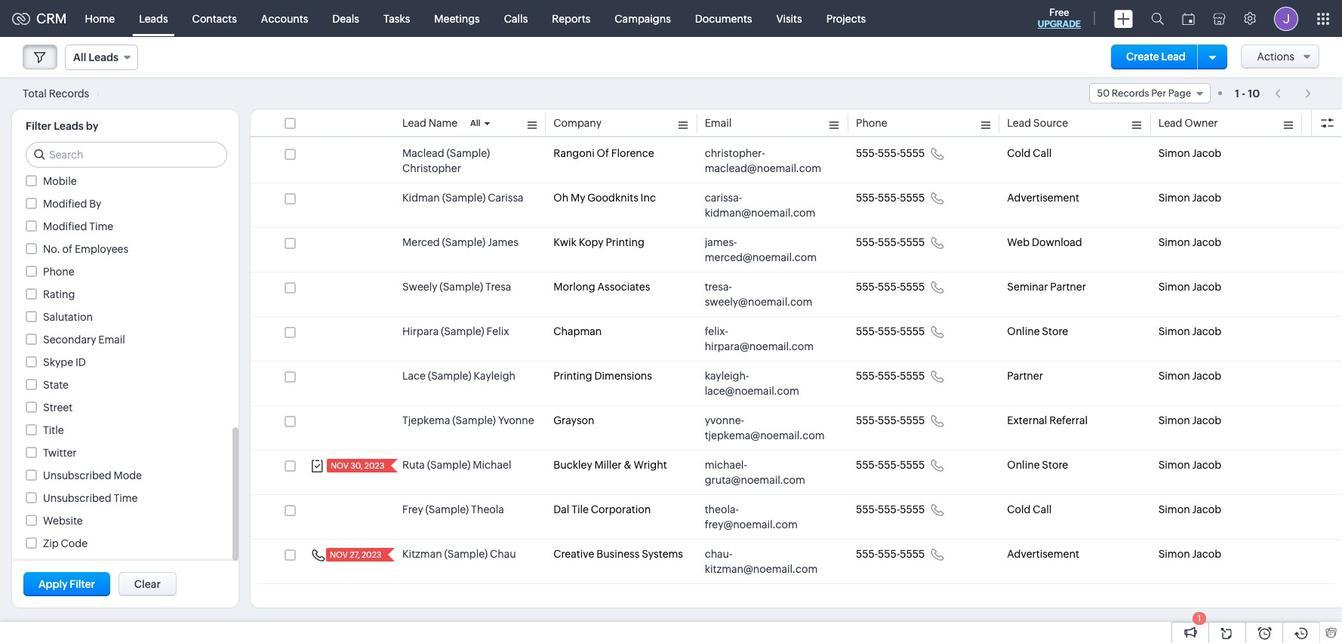 Task type: locate. For each thing, give the bounding box(es) containing it.
create menu element
[[1105, 0, 1142, 37]]

10 simon from the top
[[1159, 548, 1190, 560]]

leads inside all leads field
[[89, 51, 118, 63]]

1 vertical spatial time
[[114, 492, 138, 504]]

upgrade
[[1038, 19, 1081, 29]]

2 unsubscribed from the top
[[43, 492, 111, 504]]

All Leads field
[[65, 45, 138, 70]]

tresa-
[[705, 281, 732, 293]]

salutation
[[43, 311, 93, 323]]

6 5555 from the top
[[900, 370, 925, 382]]

yvonne
[[498, 415, 534, 427]]

2023 for kitzman (sample) chau
[[362, 550, 382, 560]]

christopher-
[[705, 147, 765, 159]]

0 vertical spatial phone
[[856, 117, 888, 129]]

jacob for felix- hirpara@noemail.com
[[1193, 325, 1222, 338]]

1 horizontal spatial printing
[[606, 236, 645, 248]]

chapman
[[554, 325, 602, 338]]

oh
[[554, 192, 569, 204]]

1 vertical spatial email
[[98, 334, 125, 346]]

(sample) down the name
[[447, 147, 490, 159]]

jacob for theola- frey@noemail.com
[[1193, 504, 1222, 516]]

(sample) for tresa
[[440, 281, 483, 293]]

contacts
[[192, 12, 237, 25]]

nov
[[331, 461, 349, 470], [330, 550, 348, 560]]

home link
[[73, 0, 127, 37]]

filter inside button
[[70, 578, 95, 590]]

10 simon jacob from the top
[[1159, 548, 1222, 560]]

online down the seminar
[[1008, 325, 1040, 338]]

cold for theola- frey@noemail.com
[[1008, 504, 1031, 516]]

online for michael- gruta@noemail.com
[[1008, 459, 1040, 471]]

555-555-5555 for felix- hirpara@noemail.com
[[856, 325, 925, 338]]

5555 for james- merced@noemail.com
[[900, 236, 925, 248]]

(sample) left tresa
[[440, 281, 483, 293]]

james-
[[705, 236, 737, 248]]

(sample) for michael
[[427, 459, 471, 471]]

owner
[[1185, 117, 1218, 129]]

1 vertical spatial modified
[[43, 220, 87, 233]]

merced (sample) james link
[[402, 235, 519, 250]]

2 advertisement from the top
[[1008, 548, 1080, 560]]

2 store from the top
[[1042, 459, 1069, 471]]

0 vertical spatial unsubscribed
[[43, 470, 111, 482]]

1 simon jacob from the top
[[1159, 147, 1222, 159]]

9 555-555-5555 from the top
[[856, 504, 925, 516]]

0 vertical spatial 2023
[[365, 461, 385, 470]]

0 vertical spatial advertisement
[[1008, 192, 1080, 204]]

0 vertical spatial online store
[[1008, 325, 1069, 338]]

2 modified from the top
[[43, 220, 87, 233]]

unsubscribed up unsubscribed time
[[43, 470, 111, 482]]

theola-
[[705, 504, 739, 516]]

lead right "create"
[[1162, 51, 1186, 63]]

by
[[86, 120, 99, 132]]

7 5555 from the top
[[900, 415, 925, 427]]

4 jacob from the top
[[1193, 281, 1222, 293]]

7 jacob from the top
[[1193, 415, 1222, 427]]

printing right kopy
[[606, 236, 645, 248]]

time up employees
[[89, 220, 113, 233]]

partner
[[1051, 281, 1086, 293], [1008, 370, 1043, 382]]

0 horizontal spatial records
[[49, 87, 89, 99]]

online store for felix- hirpara@noemail.com
[[1008, 325, 1069, 338]]

8 jacob from the top
[[1193, 459, 1222, 471]]

(sample) for yvonne
[[453, 415, 496, 427]]

carissa
[[488, 192, 524, 204]]

2 vertical spatial leads
[[54, 120, 84, 132]]

felix
[[487, 325, 509, 338]]

printing up grayson
[[554, 370, 593, 382]]

1 store from the top
[[1042, 325, 1069, 338]]

online store down the external referral
[[1008, 459, 1069, 471]]

zip code
[[43, 538, 88, 550]]

0 vertical spatial online
[[1008, 325, 1040, 338]]

unsubscribed up website
[[43, 492, 111, 504]]

2 cold call from the top
[[1008, 504, 1052, 516]]

5555 for chau- kitzman@noemail.com
[[900, 548, 925, 560]]

advertisement
[[1008, 192, 1080, 204], [1008, 548, 1080, 560]]

all right the name
[[470, 119, 481, 128]]

5555 for michael- gruta@noemail.com
[[900, 459, 925, 471]]

1 vertical spatial printing
[[554, 370, 593, 382]]

1 vertical spatial partner
[[1008, 370, 1043, 382]]

sweely
[[402, 281, 438, 293]]

carissa-
[[705, 192, 742, 204]]

5 jacob from the top
[[1193, 325, 1222, 338]]

1 vertical spatial call
[[1033, 504, 1052, 516]]

(sample) down maclead (sample) christopher link
[[442, 192, 486, 204]]

cold
[[1008, 147, 1031, 159], [1008, 504, 1031, 516]]

2 call from the top
[[1033, 504, 1052, 516]]

9 jacob from the top
[[1193, 504, 1222, 516]]

nov 30, 2023 link
[[327, 459, 386, 473]]

jacob for kayleigh- lace@noemail.com
[[1193, 370, 1222, 382]]

(sample) left chau
[[444, 548, 488, 560]]

7 simon jacob from the top
[[1159, 415, 1222, 427]]

all inside field
[[73, 51, 86, 63]]

kitzman (sample) chau
[[402, 548, 516, 560]]

(sample) inside frey (sample) theola link
[[426, 504, 469, 516]]

store
[[1042, 325, 1069, 338], [1042, 459, 1069, 471]]

1 online store from the top
[[1008, 325, 1069, 338]]

3 jacob from the top
[[1193, 236, 1222, 248]]

leads right home at the top of page
[[139, 12, 168, 25]]

6 jacob from the top
[[1193, 370, 1222, 382]]

2023 right 30, at the bottom left of page
[[365, 461, 385, 470]]

online down external
[[1008, 459, 1040, 471]]

(sample) right ruta
[[427, 459, 471, 471]]

business
[[597, 548, 640, 560]]

0 vertical spatial 1
[[1235, 87, 1240, 99]]

(sample) for james
[[442, 236, 486, 248]]

visits link
[[764, 0, 814, 37]]

frey (sample) theola
[[402, 504, 504, 516]]

1 vertical spatial all
[[470, 119, 481, 128]]

50 Records Per Page field
[[1089, 83, 1211, 103]]

2 cold from the top
[[1008, 504, 1031, 516]]

6 555-555-5555 from the top
[[856, 370, 925, 382]]

(sample) right lace
[[428, 370, 472, 382]]

simon for theola- frey@noemail.com
[[1159, 504, 1190, 516]]

no. of employees
[[43, 243, 128, 255]]

1 vertical spatial unsubscribed
[[43, 492, 111, 504]]

lead source
[[1008, 117, 1069, 129]]

(sample) left james at the left of page
[[442, 236, 486, 248]]

6 simon from the top
[[1159, 370, 1190, 382]]

filter right apply
[[70, 578, 95, 590]]

nov for ruta
[[331, 461, 349, 470]]

1 cold call from the top
[[1008, 147, 1052, 159]]

james- merced@noemail.com link
[[705, 235, 826, 265]]

0 vertical spatial cold call
[[1008, 147, 1052, 159]]

profile element
[[1266, 0, 1308, 37]]

call for theola- frey@noemail.com
[[1033, 504, 1052, 516]]

tasks
[[384, 12, 410, 25]]

chau- kitzman@noemail.com link
[[705, 547, 826, 577]]

0 horizontal spatial phone
[[43, 266, 75, 278]]

1 vertical spatial store
[[1042, 459, 1069, 471]]

1 vertical spatial cold call
[[1008, 504, 1052, 516]]

(sample) left felix
[[441, 325, 485, 338]]

records right 50
[[1112, 88, 1150, 99]]

(sample) left yvonne
[[453, 415, 496, 427]]

9 simon from the top
[[1159, 504, 1190, 516]]

9 simon jacob from the top
[[1159, 504, 1222, 516]]

2 horizontal spatial leads
[[139, 12, 168, 25]]

555-555-5555 for michael- gruta@noemail.com
[[856, 459, 925, 471]]

1 vertical spatial 2023
[[362, 550, 382, 560]]

5 555-555-5555 from the top
[[856, 325, 925, 338]]

tresa
[[485, 281, 511, 293]]

0 vertical spatial printing
[[606, 236, 645, 248]]

michael-
[[705, 459, 747, 471]]

7 555-555-5555 from the top
[[856, 415, 925, 427]]

tjepkema
[[402, 415, 450, 427]]

records for total
[[49, 87, 89, 99]]

0 vertical spatial partner
[[1051, 281, 1086, 293]]

by
[[89, 198, 102, 210]]

0 vertical spatial leads
[[139, 12, 168, 25]]

jacob for tresa- sweely@noemail.com
[[1193, 281, 1222, 293]]

0 horizontal spatial all
[[73, 51, 86, 63]]

source
[[1034, 117, 1069, 129]]

simon for kayleigh- lace@noemail.com
[[1159, 370, 1190, 382]]

lead left source
[[1008, 117, 1032, 129]]

1 horizontal spatial email
[[705, 117, 732, 129]]

1 horizontal spatial records
[[1112, 88, 1150, 99]]

1 vertical spatial online store
[[1008, 459, 1069, 471]]

simon for tresa- sweely@noemail.com
[[1159, 281, 1190, 293]]

navigation
[[1268, 82, 1320, 104]]

(sample) inside the maclead (sample) christopher
[[447, 147, 490, 159]]

27,
[[350, 550, 360, 560]]

4 5555 from the top
[[900, 281, 925, 293]]

unsubscribed for unsubscribed time
[[43, 492, 111, 504]]

filter
[[26, 120, 51, 132], [70, 578, 95, 590]]

cold call for theola- frey@noemail.com
[[1008, 504, 1052, 516]]

jacob for michael- gruta@noemail.com
[[1193, 459, 1222, 471]]

555-
[[856, 147, 878, 159], [878, 147, 900, 159], [856, 192, 878, 204], [878, 192, 900, 204], [856, 236, 878, 248], [878, 236, 900, 248], [856, 281, 878, 293], [878, 281, 900, 293], [856, 325, 878, 338], [878, 325, 900, 338], [856, 370, 878, 382], [878, 370, 900, 382], [856, 415, 878, 427], [878, 415, 900, 427], [856, 459, 878, 471], [878, 459, 900, 471], [856, 504, 878, 516], [878, 504, 900, 516], [856, 548, 878, 560], [878, 548, 900, 560]]

2 online from the top
[[1008, 459, 1040, 471]]

free upgrade
[[1038, 7, 1081, 29]]

sweely@noemail.com
[[705, 296, 813, 308]]

0 vertical spatial modified
[[43, 198, 87, 210]]

website
[[43, 515, 83, 527]]

1 simon from the top
[[1159, 147, 1190, 159]]

store for felix- hirpara@noemail.com
[[1042, 325, 1069, 338]]

printing dimensions
[[554, 370, 652, 382]]

simon jacob for james- merced@noemail.com
[[1159, 236, 1222, 248]]

tjepkema (sample) yvonne link
[[402, 413, 534, 428]]

email right "secondary"
[[98, 334, 125, 346]]

online store down seminar partner on the right top
[[1008, 325, 1069, 338]]

skype id
[[43, 356, 86, 368]]

2 simon jacob from the top
[[1159, 192, 1222, 204]]

simon for michael- gruta@noemail.com
[[1159, 459, 1190, 471]]

theola- frey@noemail.com link
[[705, 502, 826, 532]]

3 555-555-5555 from the top
[[856, 236, 925, 248]]

download
[[1032, 236, 1082, 248]]

0 horizontal spatial leads
[[54, 120, 84, 132]]

(sample) inside hirpara (sample) felix link
[[441, 325, 485, 338]]

jacob for carissa- kidman@noemail.com
[[1193, 192, 1222, 204]]

3 simon jacob from the top
[[1159, 236, 1222, 248]]

(sample) right frey
[[426, 504, 469, 516]]

5 simon jacob from the top
[[1159, 325, 1222, 338]]

(sample) inside lace (sample) kayleigh link
[[428, 370, 472, 382]]

(sample) inside tjepkema (sample) yvonne link
[[453, 415, 496, 427]]

1 555-555-5555 from the top
[[856, 147, 925, 159]]

morlong associates
[[554, 281, 650, 293]]

filter down total
[[26, 120, 51, 132]]

2023 right 27,
[[362, 550, 382, 560]]

leads left by
[[54, 120, 84, 132]]

records left "loading" 'image' on the left top
[[49, 87, 89, 99]]

kidman
[[402, 192, 440, 204]]

(sample) inside kidman (sample) carissa link
[[442, 192, 486, 204]]

5555 for felix- hirpara@noemail.com
[[900, 325, 925, 338]]

hirpara@noemail.com
[[705, 341, 814, 353]]

0 vertical spatial time
[[89, 220, 113, 233]]

carissa- kidman@noemail.com
[[705, 192, 816, 219]]

0 horizontal spatial printing
[[554, 370, 593, 382]]

state
[[43, 379, 69, 391]]

8 5555 from the top
[[900, 459, 925, 471]]

all up total records
[[73, 51, 86, 63]]

jacob
[[1193, 147, 1222, 159], [1193, 192, 1222, 204], [1193, 236, 1222, 248], [1193, 281, 1222, 293], [1193, 325, 1222, 338], [1193, 370, 1222, 382], [1193, 415, 1222, 427], [1193, 459, 1222, 471], [1193, 504, 1222, 516], [1193, 548, 1222, 560]]

nov left 27,
[[330, 550, 348, 560]]

jacob for chau- kitzman@noemail.com
[[1193, 548, 1222, 560]]

10 5555 from the top
[[900, 548, 925, 560]]

(sample) inside ruta (sample) michael 'link'
[[427, 459, 471, 471]]

partner right the seminar
[[1051, 281, 1086, 293]]

1 horizontal spatial filter
[[70, 578, 95, 590]]

1 horizontal spatial leads
[[89, 51, 118, 63]]

row group
[[251, 139, 1343, 584]]

lead left the name
[[402, 117, 427, 129]]

(sample) inside kitzman (sample) chau link
[[444, 548, 488, 560]]

1 vertical spatial leads
[[89, 51, 118, 63]]

(sample) for chau
[[444, 548, 488, 560]]

simon jacob
[[1159, 147, 1222, 159], [1159, 192, 1222, 204], [1159, 236, 1222, 248], [1159, 281, 1222, 293], [1159, 325, 1222, 338], [1159, 370, 1222, 382], [1159, 415, 1222, 427], [1159, 459, 1222, 471], [1159, 504, 1222, 516], [1159, 548, 1222, 560]]

1 unsubscribed from the top
[[43, 470, 111, 482]]

5 5555 from the top
[[900, 325, 925, 338]]

1 vertical spatial filter
[[70, 578, 95, 590]]

1 vertical spatial 1
[[1198, 614, 1202, 623]]

store down the external referral
[[1042, 459, 1069, 471]]

(sample) inside 'merced (sample) james' link
[[442, 236, 486, 248]]

4 simon from the top
[[1159, 281, 1190, 293]]

1 jacob from the top
[[1193, 147, 1222, 159]]

2 jacob from the top
[[1193, 192, 1222, 204]]

records inside field
[[1112, 88, 1150, 99]]

6 simon jacob from the top
[[1159, 370, 1222, 382]]

1 advertisement from the top
[[1008, 192, 1080, 204]]

1 cold from the top
[[1008, 147, 1031, 159]]

7 simon from the top
[[1159, 415, 1190, 427]]

2 5555 from the top
[[900, 192, 925, 204]]

4 simon jacob from the top
[[1159, 281, 1222, 293]]

0 vertical spatial filter
[[26, 120, 51, 132]]

1 modified from the top
[[43, 198, 87, 210]]

apply
[[39, 578, 68, 590]]

5555 for christopher- maclead@noemail.com
[[900, 147, 925, 159]]

simon jacob for christopher- maclead@noemail.com
[[1159, 147, 1222, 159]]

simon jacob for yvonne- tjepkema@noemail.com
[[1159, 415, 1222, 427]]

apply filter
[[39, 578, 95, 590]]

(sample) inside sweely (sample) tresa "link"
[[440, 281, 483, 293]]

9 5555 from the top
[[900, 504, 925, 516]]

10 jacob from the top
[[1193, 548, 1222, 560]]

calendar image
[[1182, 12, 1195, 25]]

0 vertical spatial cold
[[1008, 147, 1031, 159]]

modified down the mobile
[[43, 198, 87, 210]]

555-555-5555 for kayleigh- lace@noemail.com
[[856, 370, 925, 382]]

time
[[89, 220, 113, 233], [114, 492, 138, 504]]

records
[[49, 87, 89, 99], [1112, 88, 1150, 99]]

2 online store from the top
[[1008, 459, 1069, 471]]

lead for lead owner
[[1159, 117, 1183, 129]]

simon for chau- kitzman@noemail.com
[[1159, 548, 1190, 560]]

8 555-555-5555 from the top
[[856, 459, 925, 471]]

code
[[61, 538, 88, 550]]

0 vertical spatial email
[[705, 117, 732, 129]]

555-555-5555 for theola- frey@noemail.com
[[856, 504, 925, 516]]

8 simon from the top
[[1159, 459, 1190, 471]]

buckley miller & wright
[[554, 459, 667, 471]]

0 vertical spatial nov
[[331, 461, 349, 470]]

1 online from the top
[[1008, 325, 1040, 338]]

555-555-5555 for chau- kitzman@noemail.com
[[856, 548, 925, 560]]

maclead (sample) christopher
[[402, 147, 490, 174]]

1 5555 from the top
[[900, 147, 925, 159]]

email up the christopher-
[[705, 117, 732, 129]]

nov 27, 2023
[[330, 550, 382, 560]]

1 horizontal spatial all
[[470, 119, 481, 128]]

10 555-555-5555 from the top
[[856, 548, 925, 560]]

2023 for ruta (sample) michael
[[365, 461, 385, 470]]

555-555-5555 for james- merced@noemail.com
[[856, 236, 925, 248]]

time down mode
[[114, 492, 138, 504]]

of
[[597, 147, 609, 159]]

555-555-5555
[[856, 147, 925, 159], [856, 192, 925, 204], [856, 236, 925, 248], [856, 281, 925, 293], [856, 325, 925, 338], [856, 370, 925, 382], [856, 415, 925, 427], [856, 459, 925, 471], [856, 504, 925, 516], [856, 548, 925, 560]]

modified up of
[[43, 220, 87, 233]]

0 horizontal spatial email
[[98, 334, 125, 346]]

profile image
[[1275, 6, 1299, 31]]

555-555-5555 for christopher- maclead@noemail.com
[[856, 147, 925, 159]]

5 simon from the top
[[1159, 325, 1190, 338]]

0 vertical spatial all
[[73, 51, 86, 63]]

1 vertical spatial nov
[[330, 550, 348, 560]]

kayleigh-
[[705, 370, 749, 382]]

(sample) for christopher
[[447, 147, 490, 159]]

search element
[[1142, 0, 1173, 37]]

name
[[429, 117, 458, 129]]

partner up external
[[1008, 370, 1043, 382]]

grayson
[[554, 415, 595, 427]]

(sample)
[[447, 147, 490, 159], [442, 192, 486, 204], [442, 236, 486, 248], [440, 281, 483, 293], [441, 325, 485, 338], [428, 370, 472, 382], [453, 415, 496, 427], [427, 459, 471, 471], [426, 504, 469, 516], [444, 548, 488, 560]]

0 vertical spatial store
[[1042, 325, 1069, 338]]

modified time
[[43, 220, 113, 233]]

3 simon from the top
[[1159, 236, 1190, 248]]

rating
[[43, 288, 75, 301]]

christopher
[[402, 162, 461, 174]]

0 horizontal spatial 1
[[1198, 614, 1202, 623]]

simon jacob for chau- kitzman@noemail.com
[[1159, 548, 1222, 560]]

1 vertical spatial advertisement
[[1008, 548, 1080, 560]]

4 555-555-5555 from the top
[[856, 281, 925, 293]]

maclead (sample) christopher link
[[402, 146, 539, 176]]

(sample) for carissa
[[442, 192, 486, 204]]

leads up "loading" 'image' on the left top
[[89, 51, 118, 63]]

1 vertical spatial cold
[[1008, 504, 1031, 516]]

0 vertical spatial call
[[1033, 147, 1052, 159]]

lead left owner
[[1159, 117, 1183, 129]]

carissa- kidman@noemail.com link
[[705, 190, 826, 220]]

1 horizontal spatial 1
[[1235, 87, 1240, 99]]

nov left 30, at the bottom left of page
[[331, 461, 349, 470]]

lead owner
[[1159, 117, 1218, 129]]

hirpara (sample) felix
[[402, 325, 509, 338]]

1 vertical spatial online
[[1008, 459, 1040, 471]]

8 simon jacob from the top
[[1159, 459, 1222, 471]]

3 5555 from the top
[[900, 236, 925, 248]]

5555 for carissa- kidman@noemail.com
[[900, 192, 925, 204]]

store down seminar partner on the right top
[[1042, 325, 1069, 338]]

2 simon from the top
[[1159, 192, 1190, 204]]

2 555-555-5555 from the top
[[856, 192, 925, 204]]

1 call from the top
[[1033, 147, 1052, 159]]



Task type: vqa. For each thing, say whether or not it's contained in the screenshot.


Task type: describe. For each thing, give the bounding box(es) containing it.
search image
[[1152, 12, 1164, 25]]

jacob for james- merced@noemail.com
[[1193, 236, 1222, 248]]

all for all
[[470, 119, 481, 128]]

50 records per page
[[1098, 88, 1192, 99]]

simon for yvonne- tjepkema@noemail.com
[[1159, 415, 1190, 427]]

1 - 10
[[1235, 87, 1260, 99]]

leads for all leads
[[89, 51, 118, 63]]

logo image
[[12, 12, 30, 25]]

external
[[1008, 415, 1048, 427]]

maclead@noemail.com
[[705, 162, 822, 174]]

dimensions
[[595, 370, 652, 382]]

create
[[1127, 51, 1160, 63]]

simon for carissa- kidman@noemail.com
[[1159, 192, 1190, 204]]

merced
[[402, 236, 440, 248]]

web download
[[1008, 236, 1082, 248]]

modified for modified time
[[43, 220, 87, 233]]

leads link
[[127, 0, 180, 37]]

tile
[[572, 504, 589, 516]]

0 horizontal spatial filter
[[26, 120, 51, 132]]

loading image
[[91, 92, 99, 97]]

mode
[[114, 470, 142, 482]]

(sample) for theola
[[426, 504, 469, 516]]

time for unsubscribed time
[[114, 492, 138, 504]]

calls
[[504, 12, 528, 25]]

calls link
[[492, 0, 540, 37]]

oh my goodknits inc
[[554, 192, 656, 204]]

Search text field
[[26, 143, 227, 167]]

merced@noemail.com
[[705, 251, 817, 264]]

clear
[[134, 578, 161, 590]]

lead inside button
[[1162, 51, 1186, 63]]

unsubscribed for unsubscribed mode
[[43, 470, 111, 482]]

1 vertical spatial phone
[[43, 266, 75, 278]]

30,
[[350, 461, 363, 470]]

(sample) for felix
[[441, 325, 485, 338]]

1 for 1
[[1198, 614, 1202, 623]]

frey (sample) theola link
[[402, 502, 504, 517]]

jacob for christopher- maclead@noemail.com
[[1193, 147, 1222, 159]]

projects link
[[814, 0, 878, 37]]

kayleigh- lace@noemail.com
[[705, 370, 800, 397]]

ruta (sample) michael link
[[402, 458, 512, 473]]

simon for christopher- maclead@noemail.com
[[1159, 147, 1190, 159]]

nov 27, 2023 link
[[326, 548, 383, 562]]

online store for michael- gruta@noemail.com
[[1008, 459, 1069, 471]]

theola- frey@noemail.com
[[705, 504, 798, 531]]

contacts link
[[180, 0, 249, 37]]

0 horizontal spatial partner
[[1008, 370, 1043, 382]]

1 for 1 - 10
[[1235, 87, 1240, 99]]

lead name
[[402, 117, 458, 129]]

lead for lead name
[[402, 117, 427, 129]]

morlong
[[554, 281, 595, 293]]

modified for modified by
[[43, 198, 87, 210]]

creative business systems
[[554, 548, 683, 560]]

reports
[[552, 12, 591, 25]]

james
[[488, 236, 519, 248]]

1 horizontal spatial partner
[[1051, 281, 1086, 293]]

store for michael- gruta@noemail.com
[[1042, 459, 1069, 471]]

lead for lead source
[[1008, 117, 1032, 129]]

555-555-5555 for tresa- sweely@noemail.com
[[856, 281, 925, 293]]

simon jacob for carissa- kidman@noemail.com
[[1159, 192, 1222, 204]]

frey
[[402, 504, 423, 516]]

actions
[[1258, 51, 1295, 63]]

row group containing maclead (sample) christopher
[[251, 139, 1343, 584]]

michael- gruta@noemail.com
[[705, 459, 806, 486]]

yvonne- tjepkema@noemail.com link
[[705, 413, 826, 443]]

seminar partner
[[1008, 281, 1086, 293]]

cold for christopher- maclead@noemail.com
[[1008, 147, 1031, 159]]

rangoni
[[554, 147, 595, 159]]

meetings
[[434, 12, 480, 25]]

50
[[1098, 88, 1110, 99]]

goodknits
[[588, 192, 639, 204]]

kayleigh- lace@noemail.com link
[[705, 368, 826, 399]]

all leads
[[73, 51, 118, 63]]

referral
[[1050, 415, 1088, 427]]

secondary
[[43, 334, 96, 346]]

felix-
[[705, 325, 728, 338]]

accounts link
[[249, 0, 320, 37]]

gruta@noemail.com
[[705, 474, 806, 486]]

reports link
[[540, 0, 603, 37]]

advertisement for carissa- kidman@noemail.com
[[1008, 192, 1080, 204]]

sweely (sample) tresa link
[[402, 279, 511, 294]]

kayleigh
[[474, 370, 516, 382]]

kitzman@noemail.com
[[705, 563, 818, 575]]

time for modified time
[[89, 220, 113, 233]]

michael- gruta@noemail.com link
[[705, 458, 826, 488]]

chau-
[[705, 548, 733, 560]]

total records
[[23, 87, 89, 99]]

simon for felix- hirpara@noemail.com
[[1159, 325, 1190, 338]]

kwik kopy printing
[[554, 236, 645, 248]]

lace (sample) kayleigh link
[[402, 368, 516, 384]]

kidman (sample) carissa
[[402, 192, 524, 204]]

visits
[[777, 12, 802, 25]]

dal tile corporation
[[554, 504, 651, 516]]

kitzman (sample) chau link
[[402, 547, 516, 562]]

advertisement for chau- kitzman@noemail.com
[[1008, 548, 1080, 560]]

online for felix- hirpara@noemail.com
[[1008, 325, 1040, 338]]

mobile
[[43, 175, 77, 187]]

company
[[554, 117, 602, 129]]

(sample) for kayleigh
[[428, 370, 472, 382]]

jacob for yvonne- tjepkema@noemail.com
[[1193, 415, 1222, 427]]

5555 for tresa- sweely@noemail.com
[[900, 281, 925, 293]]

simon jacob for michael- gruta@noemail.com
[[1159, 459, 1222, 471]]

5555 for kayleigh- lace@noemail.com
[[900, 370, 925, 382]]

my
[[571, 192, 586, 204]]

kidman@noemail.com
[[705, 207, 816, 219]]

leads inside the leads link
[[139, 12, 168, 25]]

corporation
[[591, 504, 651, 516]]

leads for filter leads by
[[54, 120, 84, 132]]

create menu image
[[1115, 9, 1133, 28]]

kidman (sample) carissa link
[[402, 190, 524, 205]]

lace@noemail.com
[[705, 385, 800, 397]]

1 horizontal spatial phone
[[856, 117, 888, 129]]

filter leads by
[[26, 120, 99, 132]]

theola
[[471, 504, 504, 516]]

5555 for yvonne- tjepkema@noemail.com
[[900, 415, 925, 427]]

skype
[[43, 356, 73, 368]]

cold call for christopher- maclead@noemail.com
[[1008, 147, 1052, 159]]

simon jacob for tresa- sweely@noemail.com
[[1159, 281, 1222, 293]]

web
[[1008, 236, 1030, 248]]

nov 30, 2023
[[331, 461, 385, 470]]

james- merced@noemail.com
[[705, 236, 817, 264]]

simon for james- merced@noemail.com
[[1159, 236, 1190, 248]]

yvonne- tjepkema@noemail.com
[[705, 415, 825, 442]]

secondary email
[[43, 334, 125, 346]]

zip
[[43, 538, 59, 550]]

felix- hirpara@noemail.com
[[705, 325, 814, 353]]

simon jacob for theola- frey@noemail.com
[[1159, 504, 1222, 516]]

call for christopher- maclead@noemail.com
[[1033, 147, 1052, 159]]

total
[[23, 87, 47, 99]]

deals link
[[320, 0, 371, 37]]

5555 for theola- frey@noemail.com
[[900, 504, 925, 516]]

nov for kitzman
[[330, 550, 348, 560]]

simon jacob for kayleigh- lace@noemail.com
[[1159, 370, 1222, 382]]

simon jacob for felix- hirpara@noemail.com
[[1159, 325, 1222, 338]]

all for all leads
[[73, 51, 86, 63]]

555-555-5555 for carissa- kidman@noemail.com
[[856, 192, 925, 204]]

free
[[1050, 7, 1070, 18]]

tresa- sweely@noemail.com
[[705, 281, 813, 308]]

create lead
[[1127, 51, 1186, 63]]

id
[[75, 356, 86, 368]]

555-555-5555 for yvonne- tjepkema@noemail.com
[[856, 415, 925, 427]]

home
[[85, 12, 115, 25]]

records for 50
[[1112, 88, 1150, 99]]

tjepkema@noemail.com
[[705, 430, 825, 442]]



